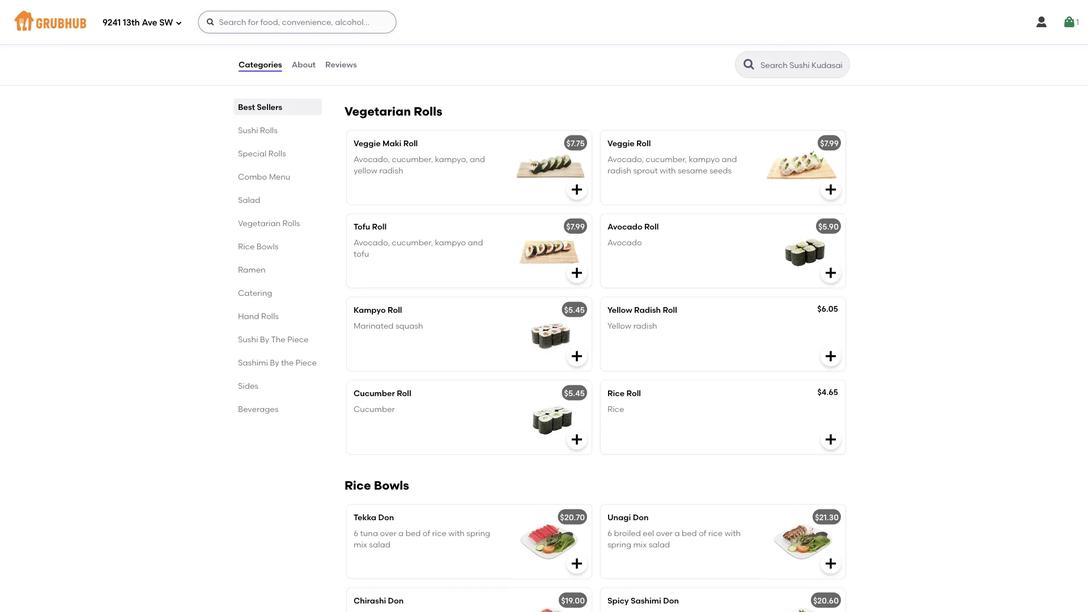 Task type: locate. For each thing, give the bounding box(es) containing it.
0 vertical spatial bowls
[[257, 241, 279, 251]]

0 horizontal spatial salad
[[238, 195, 260, 205]]

0 vertical spatial $5.45
[[564, 305, 585, 314]]

0 horizontal spatial salad
[[369, 540, 390, 549]]

cucumber, inside avocado, cucumber, kampyo and radish sprout with sesame seeds
[[646, 154, 687, 164]]

0 horizontal spatial by
[[260, 334, 269, 344]]

avocado, up tofu
[[354, 238, 390, 247]]

0 horizontal spatial $7.99
[[566, 222, 585, 231]]

sushi for sushi rolls
[[238, 125, 258, 135]]

1 vertical spatial cucumber
[[354, 404, 395, 414]]

2 avocado from the top
[[608, 238, 642, 247]]

avocado, inside avocado, cucumber, kampyo and radish sprout with sesame seeds
[[608, 154, 644, 164]]

sashimi inside tab
[[238, 358, 268, 367]]

beverages tab
[[238, 403, 317, 415]]

avocado, inside avocado, cucumber, kampyo and tofu
[[354, 238, 390, 247]]

vegetarian rolls
[[345, 104, 442, 118], [238, 218, 300, 228]]

sesame
[[678, 166, 708, 175]]

rice
[[432, 528, 447, 538], [708, 528, 723, 538]]

1 horizontal spatial salad
[[392, 15, 414, 24]]

vegetarian rolls inside tab
[[238, 218, 300, 228]]

search icon image
[[742, 58, 756, 71]]

bowls
[[257, 241, 279, 251], [374, 478, 409, 492]]

1 horizontal spatial radish
[[608, 166, 631, 175]]

$7.75
[[566, 138, 585, 148]]

a
[[398, 528, 404, 538], [675, 528, 680, 538]]

don up eel
[[633, 512, 649, 522]]

0 horizontal spatial with
[[448, 528, 465, 538]]

1 avocado from the top
[[608, 222, 642, 231]]

avocado, inside avocado, cucumber, kampyo, and yellow radish
[[354, 154, 390, 164]]

vegetarian rolls up rice bowls tab
[[238, 218, 300, 228]]

cucumber roll
[[354, 388, 411, 398]]

sushi down best
[[238, 125, 258, 135]]

by for the
[[260, 334, 269, 344]]

1 a from the left
[[398, 528, 404, 538]]

best sellers
[[238, 102, 282, 112]]

rice
[[238, 241, 255, 251], [608, 388, 625, 398], [608, 404, 624, 414], [345, 478, 371, 492]]

unagi don image
[[761, 505, 846, 578]]

0 horizontal spatial of
[[423, 528, 430, 538]]

ramen
[[238, 265, 266, 274]]

yellow up the yellow radish
[[608, 305, 632, 314]]

0 vertical spatial yellow
[[608, 305, 632, 314]]

tofu
[[354, 249, 369, 259]]

2 over from the left
[[656, 528, 673, 538]]

radish left sprout
[[608, 166, 631, 175]]

1 vertical spatial bowls
[[374, 478, 409, 492]]

rolls up rice bowls tab
[[282, 218, 300, 228]]

bed
[[406, 528, 421, 538], [682, 528, 697, 538]]

tofu roll image
[[507, 214, 592, 288]]

rice bowls
[[238, 241, 279, 251], [345, 478, 409, 492]]

2 a from the left
[[675, 528, 680, 538]]

vegetarian inside tab
[[238, 218, 281, 228]]

0 horizontal spatial spring
[[466, 528, 490, 538]]

2 mix from the left
[[633, 540, 647, 549]]

1 over from the left
[[380, 528, 397, 538]]

ramen tab
[[238, 264, 317, 275]]

rolls inside 'tab'
[[260, 125, 278, 135]]

0 vertical spatial avocado
[[608, 222, 642, 231]]

1 yellow from the top
[[608, 305, 632, 314]]

vegetarian up veggie maki roll
[[345, 104, 411, 118]]

of inside 6 tuna over a bed of rice with spring mix salad
[[423, 528, 430, 538]]

1 vertical spatial piece
[[296, 358, 317, 367]]

$21.30
[[815, 512, 839, 522]]

1 horizontal spatial with
[[660, 166, 676, 175]]

radish down radish in the right of the page
[[633, 321, 657, 330]]

1 vertical spatial salad
[[238, 195, 260, 205]]

1 of from the left
[[423, 528, 430, 538]]

a right tuna
[[398, 528, 404, 538]]

sashimi right spicy
[[631, 596, 661, 605]]

chirashi don image
[[507, 588, 592, 612]]

kampyo
[[689, 154, 720, 164], [435, 238, 466, 247]]

1 cucumber from the top
[[354, 388, 395, 398]]

with
[[660, 166, 676, 175], [448, 528, 465, 538], [725, 528, 741, 538]]

don for tekka don
[[378, 512, 394, 522]]

0 vertical spatial by
[[260, 334, 269, 344]]

0 horizontal spatial veggie
[[354, 138, 381, 148]]

1 mix from the left
[[354, 540, 367, 549]]

$6.05
[[817, 304, 838, 313]]

don right 'tekka'
[[378, 512, 394, 522]]

sushi inside sushi rolls 'tab'
[[238, 125, 258, 135]]

salad right seaweed
[[392, 15, 414, 24]]

yellow
[[608, 305, 632, 314], [608, 321, 631, 330]]

radish
[[634, 305, 661, 314]]

avocado, down veggie roll
[[608, 154, 644, 164]]

1 vertical spatial by
[[270, 358, 279, 367]]

rolls up veggie maki roll
[[414, 104, 442, 118]]

salad down combo
[[238, 195, 260, 205]]

svg image for avocado
[[824, 266, 838, 280]]

2 of from the left
[[699, 528, 706, 538]]

proceed to checkout
[[746, 245, 828, 254]]

kampyo inside avocado, cucumber, kampyo and tofu
[[435, 238, 466, 247]]

rice bowls tab
[[238, 240, 317, 252]]

2 rice from the left
[[708, 528, 723, 538]]

2 6 from the left
[[608, 528, 612, 538]]

rolls for special rolls tab at the top of page
[[268, 148, 286, 158]]

$20.70
[[560, 512, 585, 522]]

yellow for yellow radish roll
[[608, 305, 632, 314]]

2 $5.45 from the top
[[564, 388, 585, 398]]

combo menu tab
[[238, 171, 317, 182]]

0 vertical spatial spring
[[466, 528, 490, 538]]

avocado
[[608, 222, 642, 231], [608, 238, 642, 247]]

sashimi up sides
[[238, 358, 268, 367]]

0 vertical spatial piece
[[287, 334, 309, 344]]

marinated
[[354, 321, 394, 330]]

reviews button
[[325, 44, 357, 85]]

sellers
[[257, 102, 282, 112]]

combo menu
[[238, 172, 290, 181]]

menu
[[269, 172, 290, 181]]

bed right tuna
[[406, 528, 421, 538]]

salad
[[369, 540, 390, 549], [649, 540, 670, 549]]

1 veggie from the left
[[354, 138, 381, 148]]

rolls for 'vegetarian rolls' tab
[[282, 218, 300, 228]]

mix down eel
[[633, 540, 647, 549]]

$5.45
[[564, 305, 585, 314], [564, 388, 585, 398]]

yellow radish roll
[[608, 305, 677, 314]]

6 left broiled
[[608, 528, 612, 538]]

don for chirashi don
[[388, 596, 404, 605]]

$4.65
[[818, 387, 838, 397]]

0 horizontal spatial mix
[[354, 540, 367, 549]]

don right chirashi
[[388, 596, 404, 605]]

vegetarian rolls tab
[[238, 217, 317, 229]]

1 vertical spatial $7.99
[[566, 222, 585, 231]]

1 horizontal spatial rice bowls
[[345, 478, 409, 492]]

2 veggie from the left
[[608, 138, 635, 148]]

roll for marinated squash
[[388, 305, 402, 314]]

don
[[378, 512, 394, 522], [633, 512, 649, 522], [388, 596, 404, 605], [663, 596, 679, 605]]

1 vertical spatial rice bowls
[[345, 478, 409, 492]]

roll for avocado, cucumber, kampyo and radish sprout with sesame seeds
[[636, 138, 651, 148]]

bowls up tekka don
[[374, 478, 409, 492]]

1 button
[[1063, 12, 1079, 32]]

rolls down sushi rolls 'tab'
[[268, 148, 286, 158]]

0 horizontal spatial kampyo
[[435, 238, 466, 247]]

salad down eel
[[649, 540, 670, 549]]

2 yellow from the top
[[608, 321, 631, 330]]

sushi
[[238, 125, 258, 135], [238, 334, 258, 344]]

tofu
[[354, 222, 370, 231]]

1 horizontal spatial bed
[[682, 528, 697, 538]]

6 inside 6 broiled eel over a bed of rice with spring mix salad
[[608, 528, 612, 538]]

0 horizontal spatial rice
[[432, 528, 447, 538]]

1 horizontal spatial by
[[270, 358, 279, 367]]

1 horizontal spatial rice
[[708, 528, 723, 538]]

radish
[[379, 166, 403, 175], [608, 166, 631, 175], [633, 321, 657, 330]]

svg image
[[175, 20, 182, 26], [824, 266, 838, 280], [570, 349, 584, 363], [824, 349, 838, 363], [570, 433, 584, 446], [570, 557, 584, 570]]

special
[[238, 148, 267, 158]]

salad inside 6 tuna over a bed of rice with spring mix salad
[[369, 540, 390, 549]]

over right tuna
[[380, 528, 397, 538]]

cucumber,
[[392, 154, 433, 164], [646, 154, 687, 164], [392, 238, 433, 247]]

0 vertical spatial rice bowls
[[238, 241, 279, 251]]

over
[[380, 528, 397, 538], [656, 528, 673, 538]]

2 bed from the left
[[682, 528, 697, 538]]

cucumber
[[354, 388, 395, 398], [354, 404, 395, 414]]

bed right eel
[[682, 528, 697, 538]]

1 rice from the left
[[432, 528, 447, 538]]

of inside 6 broiled eel over a bed of rice with spring mix salad
[[699, 528, 706, 538]]

salad down tuna
[[369, 540, 390, 549]]

radish right yellow
[[379, 166, 403, 175]]

rice bowls up ramen
[[238, 241, 279, 251]]

bed inside 6 tuna over a bed of rice with spring mix salad
[[406, 528, 421, 538]]

1 6 from the left
[[354, 528, 358, 538]]

$5.45 for rice roll
[[564, 388, 585, 398]]

2 salad from the left
[[649, 540, 670, 549]]

mix inside 6 broiled eel over a bed of rice with spring mix salad
[[633, 540, 647, 549]]

svg image inside the 1 "button"
[[1063, 15, 1076, 29]]

1 horizontal spatial $7.99
[[820, 138, 839, 148]]

reviews
[[325, 60, 357, 69]]

1 bed from the left
[[406, 528, 421, 538]]

roll
[[403, 138, 418, 148], [636, 138, 651, 148], [372, 222, 387, 231], [644, 222, 659, 231], [388, 305, 402, 314], [663, 305, 677, 314], [397, 388, 411, 398], [627, 388, 641, 398]]

and inside avocado, cucumber, kampyo and radish sprout with sesame seeds
[[722, 154, 737, 164]]

proceed
[[746, 245, 779, 254]]

0 horizontal spatial vegetarian rolls
[[238, 218, 300, 228]]

1 horizontal spatial a
[[675, 528, 680, 538]]

0 vertical spatial $7.99
[[820, 138, 839, 148]]

sides
[[238, 381, 258, 390]]

0 vertical spatial sushi
[[238, 125, 258, 135]]

don right spicy
[[663, 596, 679, 605]]

veggie left maki
[[354, 138, 381, 148]]

a right eel
[[675, 528, 680, 538]]

0 horizontal spatial bed
[[406, 528, 421, 538]]

eel
[[643, 528, 654, 538]]

rolls down sellers
[[260, 125, 278, 135]]

0 horizontal spatial a
[[398, 528, 404, 538]]

6 for 6 tuna over a bed of rice with spring mix salad
[[354, 528, 358, 538]]

1 salad from the left
[[369, 540, 390, 549]]

by
[[260, 334, 269, 344], [270, 358, 279, 367]]

1 horizontal spatial 6
[[608, 528, 612, 538]]

1 vertical spatial avocado
[[608, 238, 642, 247]]

1 vertical spatial yellow
[[608, 321, 631, 330]]

sw
[[159, 18, 173, 28]]

sides tab
[[238, 380, 317, 392]]

1 sushi from the top
[[238, 125, 258, 135]]

kampyo inside avocado, cucumber, kampyo and radish sprout with sesame seeds
[[689, 154, 720, 164]]

over inside 6 tuna over a bed of rice with spring mix salad
[[380, 528, 397, 538]]

kampyo for avocado, cucumber, kampyo and radish sprout with sesame seeds
[[689, 154, 720, 164]]

kampyo,
[[435, 154, 468, 164]]

avocado,
[[354, 154, 390, 164], [608, 154, 644, 164], [354, 238, 390, 247]]

1 vertical spatial spring
[[608, 540, 631, 549]]

veggie roll image
[[761, 131, 846, 204]]

0 horizontal spatial vegetarian
[[238, 218, 281, 228]]

vegetarian up rice bowls tab
[[238, 218, 281, 228]]

chirashi
[[354, 596, 386, 605]]

0 horizontal spatial sashimi
[[238, 358, 268, 367]]

vegetarian
[[345, 104, 411, 118], [238, 218, 281, 228]]

over right eel
[[656, 528, 673, 538]]

1 vertical spatial vegetarian rolls
[[238, 218, 300, 228]]

1 vertical spatial sashimi
[[631, 596, 661, 605]]

1 horizontal spatial spring
[[608, 540, 631, 549]]

spring inside 6 tuna over a bed of rice with spring mix salad
[[466, 528, 490, 538]]

1 horizontal spatial salad
[[649, 540, 670, 549]]

unagi don
[[608, 512, 649, 522]]

veggie maki roll image
[[507, 131, 592, 204]]

rice bowls up tekka don
[[345, 478, 409, 492]]

rice inside 6 broiled eel over a bed of rice with spring mix salad
[[708, 528, 723, 538]]

svg image
[[1035, 15, 1048, 29], [1063, 15, 1076, 29], [206, 18, 215, 27], [570, 183, 584, 196], [824, 183, 838, 196], [570, 266, 584, 280], [824, 433, 838, 446], [824, 557, 838, 570]]

$7.99
[[820, 138, 839, 148], [566, 222, 585, 231]]

mix inside 6 tuna over a bed of rice with spring mix salad
[[354, 540, 367, 549]]

0 vertical spatial kampyo
[[689, 154, 720, 164]]

and inside avocado, cucumber, kampyo, and yellow radish
[[470, 154, 485, 164]]

veggie maki roll
[[354, 138, 418, 148]]

and inside avocado, cucumber, kampyo and tofu
[[468, 238, 483, 247]]

0 vertical spatial sashimi
[[238, 358, 268, 367]]

tuna
[[360, 528, 378, 538]]

0 horizontal spatial radish
[[379, 166, 403, 175]]

rolls for sushi rolls 'tab'
[[260, 125, 278, 135]]

0 horizontal spatial over
[[380, 528, 397, 538]]

sushi inside sushi by the piece tab
[[238, 334, 258, 344]]

about
[[292, 60, 316, 69]]

1 horizontal spatial kampyo
[[689, 154, 720, 164]]

sushi down hand on the left bottom of page
[[238, 334, 258, 344]]

2 horizontal spatial with
[[725, 528, 741, 538]]

sashimi by the piece
[[238, 358, 317, 367]]

of
[[423, 528, 430, 538], [699, 528, 706, 538]]

marinated squash
[[354, 321, 423, 330]]

2 horizontal spatial radish
[[633, 321, 657, 330]]

$5.90
[[818, 222, 839, 231]]

1 horizontal spatial veggie
[[608, 138, 635, 148]]

cucumber, inside avocado, cucumber, kampyo, and yellow radish
[[392, 154, 433, 164]]

mix down tuna
[[354, 540, 367, 549]]

vegetarian rolls up maki
[[345, 104, 442, 118]]

salad inside 6 broiled eel over a bed of rice with spring mix salad
[[649, 540, 670, 549]]

rolls for hand rolls tab
[[261, 311, 279, 321]]

0 vertical spatial vegetarian
[[345, 104, 411, 118]]

spring
[[466, 528, 490, 538], [608, 540, 631, 549]]

kampyo
[[354, 305, 386, 314]]

6 inside 6 tuna over a bed of rice with spring mix salad
[[354, 528, 358, 538]]

1 vertical spatial $5.45
[[564, 388, 585, 398]]

yellow radish
[[608, 321, 657, 330]]

1 vertical spatial kampyo
[[435, 238, 466, 247]]

1 horizontal spatial mix
[[633, 540, 647, 549]]

0 horizontal spatial bowls
[[257, 241, 279, 251]]

0 vertical spatial cucumber
[[354, 388, 395, 398]]

yellow down yellow radish roll
[[608, 321, 631, 330]]

veggie up sprout
[[608, 138, 635, 148]]

1 horizontal spatial of
[[699, 528, 706, 538]]

svg image for 6 tuna over a bed of rice with spring mix salad
[[570, 557, 584, 570]]

6 left tuna
[[354, 528, 358, 538]]

0 vertical spatial salad
[[392, 15, 414, 24]]

seaweed salad button
[[347, 7, 592, 81]]

avocado, up yellow
[[354, 154, 390, 164]]

sushi for sushi by the piece
[[238, 334, 258, 344]]

bowls down 'vegetarian rolls' tab
[[257, 241, 279, 251]]

1
[[1076, 17, 1079, 27]]

1 horizontal spatial vegetarian rolls
[[345, 104, 442, 118]]

spicy
[[608, 596, 629, 605]]

2 cucumber from the top
[[354, 404, 395, 414]]

0 horizontal spatial rice bowls
[[238, 241, 279, 251]]

by for the
[[270, 358, 279, 367]]

0 horizontal spatial 6
[[354, 528, 358, 538]]

1 horizontal spatial over
[[656, 528, 673, 538]]

2 sushi from the top
[[238, 334, 258, 344]]

6
[[354, 528, 358, 538], [608, 528, 612, 538]]

salad
[[392, 15, 414, 24], [238, 195, 260, 205]]

1 $5.45 from the top
[[564, 305, 585, 314]]

with inside 6 tuna over a bed of rice with spring mix salad
[[448, 528, 465, 538]]

1 vertical spatial sushi
[[238, 334, 258, 344]]

rolls right hand on the left bottom of page
[[261, 311, 279, 321]]

1 vertical spatial vegetarian
[[238, 218, 281, 228]]

Search for food, convenience, alcohol... search field
[[198, 11, 396, 33]]

cucumber for cucumber
[[354, 404, 395, 414]]

piece
[[287, 334, 309, 344], [296, 358, 317, 367]]



Task type: describe. For each thing, give the bounding box(es) containing it.
1 horizontal spatial sashimi
[[631, 596, 661, 605]]

categories
[[239, 60, 282, 69]]

seaweed salad image
[[507, 7, 592, 81]]

spicy sashimi don image
[[761, 588, 846, 612]]

salad inside button
[[392, 15, 414, 24]]

special rolls
[[238, 148, 286, 158]]

6 for 6 broiled eel over a bed of rice with spring mix salad
[[608, 528, 612, 538]]

spicy sashimi don
[[608, 596, 679, 605]]

9241 13th ave sw
[[103, 18, 173, 28]]

radish inside avocado, cucumber, kampyo and radish sprout with sesame seeds
[[608, 166, 631, 175]]

cucumber for cucumber roll
[[354, 388, 395, 398]]

svg image for marinated squash
[[570, 349, 584, 363]]

squash
[[396, 321, 423, 330]]

tofu roll
[[354, 222, 387, 231]]

about button
[[291, 44, 316, 85]]

9241
[[103, 18, 121, 28]]

kampyo for avocado, cucumber, kampyo and tofu
[[435, 238, 466, 247]]

special rolls tab
[[238, 147, 317, 159]]

catering
[[238, 288, 272, 298]]

proceed to checkout button
[[711, 239, 863, 260]]

0 vertical spatial vegetarian rolls
[[345, 104, 442, 118]]

tekka don
[[354, 512, 394, 522]]

spring inside 6 broiled eel over a bed of rice with spring mix salad
[[608, 540, 631, 549]]

veggie for veggie roll
[[608, 138, 635, 148]]

$5.45 for yellow radish roll
[[564, 305, 585, 314]]

avocado roll
[[608, 222, 659, 231]]

Search Sushi Kudasai search field
[[759, 60, 846, 70]]

svg image for cucumber
[[570, 433, 584, 446]]

kampyo roll image
[[507, 297, 592, 371]]

hand
[[238, 311, 259, 321]]

sashimi by the piece tab
[[238, 356, 317, 368]]

seaweed
[[354, 15, 390, 24]]

avocado, cucumber, kampyo, and yellow radish
[[354, 154, 485, 175]]

$7.99 for avocado, cucumber, kampyo and radish sprout with sesame seeds
[[820, 138, 839, 148]]

beverages
[[238, 404, 278, 414]]

and for avocado, cucumber, kampyo and radish sprout with sesame seeds
[[722, 154, 737, 164]]

avocado, for sprout
[[608, 154, 644, 164]]

a inside 6 tuna over a bed of rice with spring mix salad
[[398, 528, 404, 538]]

categories button
[[238, 44, 283, 85]]

svg image for yellow radish
[[824, 349, 838, 363]]

rice inside tab
[[238, 241, 255, 251]]

and for avocado, cucumber, kampyo and tofu
[[468, 238, 483, 247]]

roll for rice
[[627, 388, 641, 398]]

hand rolls
[[238, 311, 279, 321]]

bowls inside tab
[[257, 241, 279, 251]]

don for unagi don
[[633, 512, 649, 522]]

rice bowls inside rice bowls tab
[[238, 241, 279, 251]]

ave
[[142, 18, 157, 28]]

$20.60
[[813, 596, 839, 605]]

cucumber roll image
[[507, 380, 592, 454]]

and for avocado, cucumber, kampyo, and yellow radish
[[470, 154, 485, 164]]

6 broiled eel over a bed of rice with spring mix salad
[[608, 528, 741, 549]]

radish inside avocado, cucumber, kampyo, and yellow radish
[[379, 166, 403, 175]]

13th
[[123, 18, 140, 28]]

avocado, cucumber, kampyo and radish sprout with sesame seeds
[[608, 154, 737, 175]]

broiled
[[614, 528, 641, 538]]

piece for sushi by the piece
[[287, 334, 309, 344]]

1 horizontal spatial bowls
[[374, 478, 409, 492]]

sprout
[[633, 166, 658, 175]]

avocado roll image
[[761, 214, 846, 288]]

avocado, for radish
[[354, 154, 390, 164]]

cucumber, for radish
[[392, 154, 433, 164]]

avocado, cucumber, kampyo and tofu
[[354, 238, 483, 259]]

roll for avocado, cucumber, kampyo and tofu
[[372, 222, 387, 231]]

tekka don image
[[507, 505, 592, 578]]

over inside 6 broiled eel over a bed of rice with spring mix salad
[[656, 528, 673, 538]]

the
[[271, 334, 285, 344]]

svg image inside main navigation navigation
[[175, 20, 182, 26]]

$19.00
[[561, 596, 585, 605]]

with inside 6 broiled eel over a bed of rice with spring mix salad
[[725, 528, 741, 538]]

yellow
[[354, 166, 377, 175]]

to
[[781, 245, 789, 254]]

best
[[238, 102, 255, 112]]

bed inside 6 broiled eel over a bed of rice with spring mix salad
[[682, 528, 697, 538]]

sushi by the piece tab
[[238, 333, 317, 345]]

veggie for veggie maki roll
[[354, 138, 381, 148]]

piece for sashimi by the piece
[[296, 358, 317, 367]]

$7.99 for avocado, cucumber, kampyo and tofu
[[566, 222, 585, 231]]

kampyo roll
[[354, 305, 402, 314]]

seaweed salad
[[354, 15, 414, 24]]

yellow for yellow radish
[[608, 321, 631, 330]]

best sellers tab
[[238, 101, 317, 113]]

main navigation navigation
[[0, 0, 1088, 44]]

with inside avocado, cucumber, kampyo and radish sprout with sesame seeds
[[660, 166, 676, 175]]

avocado for avocado roll
[[608, 222, 642, 231]]

the
[[281, 358, 294, 367]]

hand rolls tab
[[238, 310, 317, 322]]

combo
[[238, 172, 267, 181]]

rice inside 6 tuna over a bed of rice with spring mix salad
[[432, 528, 447, 538]]

rice roll
[[608, 388, 641, 398]]

chirashi don
[[354, 596, 404, 605]]

checkout
[[791, 245, 828, 254]]

roll for avocado
[[644, 222, 659, 231]]

seeds
[[710, 166, 732, 175]]

maki
[[383, 138, 401, 148]]

sushi rolls tab
[[238, 124, 317, 136]]

cucumber, inside avocado, cucumber, kampyo and tofu
[[392, 238, 433, 247]]

veggie roll
[[608, 138, 651, 148]]

salad tab
[[238, 194, 317, 206]]

a inside 6 broiled eel over a bed of rice with spring mix salad
[[675, 528, 680, 538]]

6 tuna over a bed of rice with spring mix salad
[[354, 528, 490, 549]]

1 horizontal spatial vegetarian
[[345, 104, 411, 118]]

roll for cucumber
[[397, 388, 411, 398]]

catering tab
[[238, 287, 317, 299]]

avocado for avocado
[[608, 238, 642, 247]]

cucumber, for sprout
[[646, 154, 687, 164]]

sushi by the piece
[[238, 334, 309, 344]]

salad inside tab
[[238, 195, 260, 205]]

unagi
[[608, 512, 631, 522]]

sushi rolls
[[238, 125, 278, 135]]

tekka
[[354, 512, 376, 522]]



Task type: vqa. For each thing, say whether or not it's contained in the screenshot.
Sashimi By the Piece's Piece
yes



